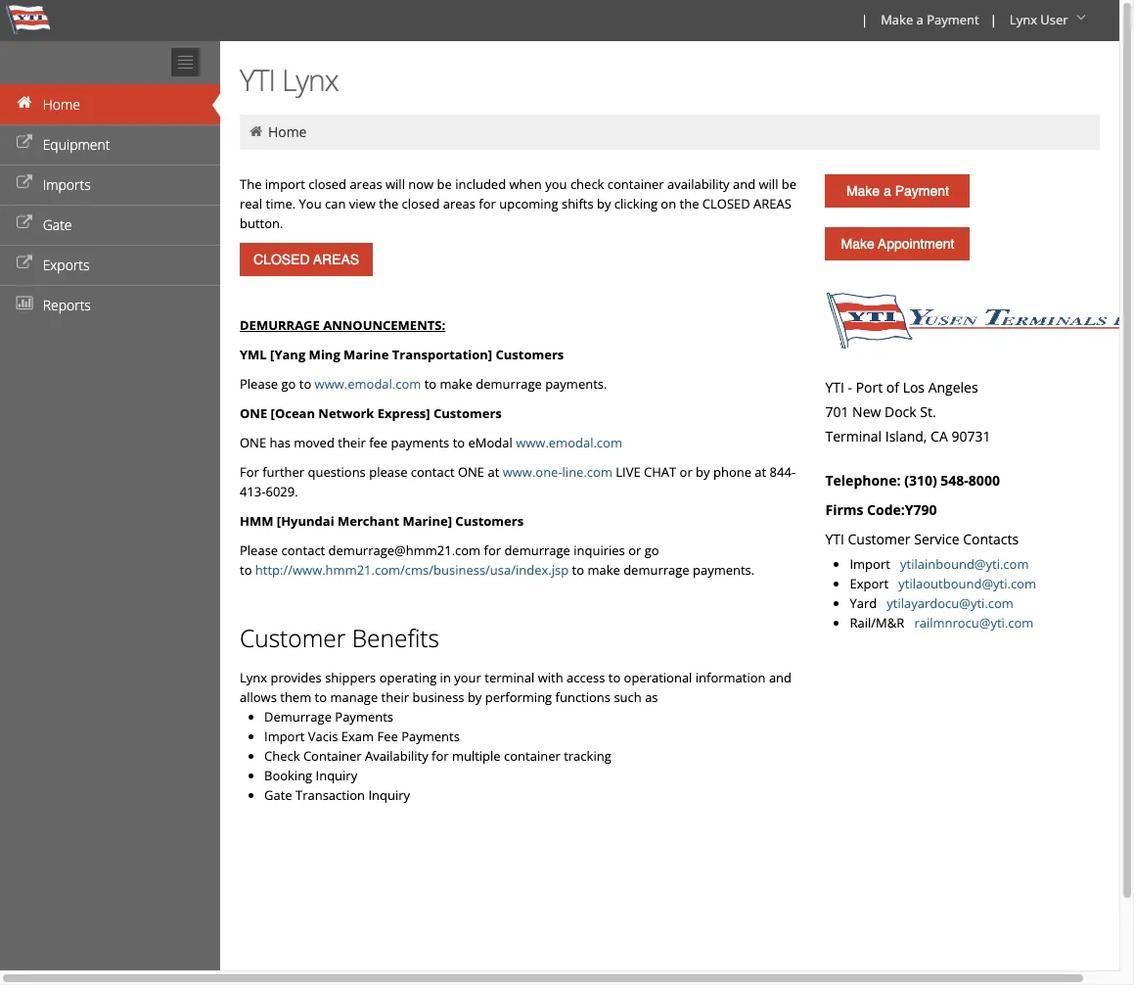Task type: describe. For each thing, give the bounding box(es) containing it.
operating
[[380, 669, 437, 686]]

as
[[645, 688, 659, 706]]

please for please contact demurrage@hmm21.com for demurrage inquiries or go to
[[240, 541, 278, 559]]

1 horizontal spatial import
[[850, 555, 891, 573]]

line.com
[[563, 463, 613, 481]]

moved
[[294, 434, 335, 451]]

hmm
[[240, 512, 274, 530]]

1 horizontal spatial payments.
[[693, 561, 755, 579]]

0 vertical spatial make a payment link
[[873, 0, 987, 41]]

view
[[349, 195, 376, 212]]

container
[[303, 747, 362, 765]]

transportation]
[[392, 346, 493, 363]]

vacis
[[308, 728, 338, 745]]

1 horizontal spatial home link
[[268, 122, 307, 141]]

make for make appointment link
[[842, 236, 875, 252]]

1 horizontal spatial inquiry
[[369, 786, 410, 804]]

www.emodal.com link for one has moved their fee payments to emodal www.emodal.com
[[516, 434, 623, 451]]

1 horizontal spatial www.emodal.com
[[516, 434, 623, 451]]

ming
[[309, 346, 341, 363]]

express]
[[378, 404, 430, 422]]

rail/m&r
[[850, 614, 912, 632]]

to down 'inquiries'
[[572, 561, 585, 579]]

2 will from the left
[[759, 175, 779, 193]]

service
[[915, 530, 960, 548]]

for inside lynx provides shippers operating in your terminal with access to operational information and allows them to manage their business by performing functions such as demurrage payments import vacis exam fee payments check container availability for multiple container tracking booking inquiry gate transaction inquiry
[[432, 747, 449, 765]]

0 horizontal spatial make
[[440, 375, 473, 393]]

1 vertical spatial payment
[[896, 183, 950, 199]]

tracking
[[564, 747, 612, 765]]

or inside the live chat or by phone at 844- 413-6029.
[[680, 463, 693, 481]]

one [ocean network express] customers
[[240, 404, 502, 422]]

and inside lynx provides shippers operating in your terminal with access to operational information and allows them to manage their business by performing functions such as demurrage payments import vacis exam fee payments check container availability for multiple container tracking booking inquiry gate transaction inquiry
[[770, 669, 792, 686]]

please for please go to www.emodal.com to make demurrage payments.
[[240, 375, 278, 393]]

1 horizontal spatial customer
[[848, 530, 911, 548]]

payments
[[391, 434, 450, 451]]

can
[[325, 195, 346, 212]]

with
[[538, 669, 564, 686]]

make appointment link
[[826, 227, 971, 260]]

yti for yti customer service contacts
[[826, 530, 845, 548]]

now
[[409, 175, 434, 193]]

0 vertical spatial inquiry
[[316, 767, 358, 784]]

container inside lynx provides shippers operating in your terminal with access to operational information and allows them to manage their business by performing functions such as demurrage payments import vacis exam fee payments check container availability for multiple container tracking booking inquiry gate transaction inquiry
[[504, 747, 561, 765]]

lynx for provides
[[240, 669, 267, 686]]

availability
[[668, 175, 730, 193]]

0 vertical spatial make
[[881, 11, 914, 28]]

0 vertical spatial closed
[[309, 175, 347, 193]]

closed
[[703, 195, 751, 212]]

island,
[[886, 427, 928, 446]]

1 | from the left
[[862, 11, 869, 28]]

reports link
[[0, 285, 220, 325]]

[yang
[[270, 346, 306, 363]]

2 | from the left
[[991, 11, 998, 28]]

1 will from the left
[[386, 175, 405, 193]]

lynx for user
[[1010, 11, 1038, 28]]

844-
[[770, 463, 796, 481]]

fee
[[369, 434, 388, 451]]

equipment
[[43, 135, 110, 154]]

demurrage inside please contact demurrage@hmm21.com for demurrage inquiries or go to
[[505, 541, 571, 559]]

1 horizontal spatial payments
[[402, 728, 460, 745]]

network
[[319, 404, 374, 422]]

548-
[[941, 471, 969, 490]]

[hyundai
[[277, 512, 335, 530]]

2 vertical spatial one
[[458, 463, 485, 481]]

code:y790
[[868, 500, 938, 519]]

please go to www.emodal.com to make demurrage payments.
[[240, 375, 607, 393]]

ytilaoutbound@yti.com
[[899, 575, 1037, 592]]

functions
[[556, 688, 611, 706]]

gate inside lynx provides shippers operating in your terminal with access to operational information and allows them to manage their business by performing functions such as demurrage payments import vacis exam fee payments check container availability for multiple container tracking booking inquiry gate transaction inquiry
[[264, 786, 292, 804]]

check
[[264, 747, 300, 765]]

701
[[826, 402, 849, 421]]

lynx user link
[[1002, 0, 1099, 41]]

yard
[[850, 594, 884, 612]]

0 vertical spatial areas
[[350, 175, 383, 193]]

to up such
[[609, 669, 621, 686]]

ytilayardocu@yti.com
[[887, 594, 1014, 612]]

0 vertical spatial www.emodal.com
[[315, 375, 421, 393]]

announcements:
[[323, 316, 446, 334]]

1 vertical spatial make a payment link
[[826, 174, 971, 208]]

exam
[[342, 728, 374, 745]]

[ocean
[[271, 404, 315, 422]]

transaction
[[296, 786, 365, 804]]

button.
[[240, 214, 283, 232]]

www.one-
[[503, 463, 563, 481]]

0 horizontal spatial payments.
[[546, 375, 607, 393]]

manage
[[330, 688, 378, 706]]

ytilayardocu@yti.com link
[[887, 594, 1014, 612]]

0 vertical spatial home image
[[15, 96, 34, 110]]

ca
[[931, 427, 949, 446]]

www.emodal.com link for to make demurrage payments.
[[315, 375, 421, 393]]

ytilainbound@yti.com
[[901, 555, 1030, 573]]

yml
[[240, 346, 267, 363]]

availability
[[365, 747, 429, 765]]

one for one [ocean network express] customers
[[240, 404, 268, 422]]

bar chart image
[[15, 297, 34, 310]]

their inside lynx provides shippers operating in your terminal with access to operational information and allows them to manage their business by performing functions such as demurrage payments import vacis exam fee payments check container availability for multiple container tracking booking inquiry gate transaction inquiry
[[381, 688, 409, 706]]

1 vertical spatial areas
[[443, 195, 476, 212]]

0 vertical spatial demurrage
[[476, 375, 542, 393]]

or inside please contact demurrage@hmm21.com for demurrage inquiries or go to
[[629, 541, 642, 559]]

on
[[661, 195, 677, 212]]

external link image for imports
[[15, 176, 34, 190]]

merchant
[[338, 512, 400, 530]]

0 vertical spatial payments
[[335, 708, 394, 726]]

www.one-line.com link
[[503, 463, 613, 481]]

0 vertical spatial customers
[[496, 346, 564, 363]]

0 vertical spatial home
[[43, 95, 80, 114]]

inquiries
[[574, 541, 626, 559]]

access
[[567, 669, 605, 686]]

lynx user
[[1010, 11, 1069, 28]]

6029.
[[266, 483, 298, 500]]

for inside please contact demurrage@hmm21.com for demurrage inquiries or go to
[[484, 541, 501, 559]]

http://www.hmm21.com/cms/business/usa/index.jsp to make demurrage payments.
[[255, 561, 755, 579]]

firms
[[826, 500, 864, 519]]

exports link
[[0, 245, 220, 285]]

demurrage
[[264, 708, 332, 726]]

questions
[[308, 463, 366, 481]]

contact inside please contact demurrage@hmm21.com for demurrage inquiries or go to
[[281, 541, 325, 559]]

0 vertical spatial contact
[[411, 463, 455, 481]]

to left emodal
[[453, 434, 465, 451]]

further
[[263, 463, 305, 481]]

phone
[[714, 463, 752, 481]]

2 be from the left
[[782, 175, 797, 193]]

1 vertical spatial customer
[[240, 622, 346, 654]]

please
[[369, 463, 408, 481]]

container inside the import closed areas will now be included when you check container availability and will be real time.  you can view the closed areas for upcoming shifts by clicking on the closed areas button.
[[608, 175, 664, 193]]



Task type: vqa. For each thing, say whether or not it's contained in the screenshot.
the bottommost Make a Payment link
yes



Task type: locate. For each thing, give the bounding box(es) containing it.
to down the hmm
[[240, 561, 252, 579]]

has
[[270, 434, 291, 451]]

by inside the live chat or by phone at 844- 413-6029.
[[696, 463, 710, 481]]

st.
[[921, 402, 937, 421]]

import
[[265, 175, 305, 193]]

0 vertical spatial a
[[917, 11, 924, 28]]

make
[[881, 11, 914, 28], [847, 183, 880, 199], [842, 236, 875, 252]]

demurrage up emodal
[[476, 375, 542, 393]]

2 horizontal spatial lynx
[[1010, 11, 1038, 28]]

1 horizontal spatial be
[[782, 175, 797, 193]]

import inside lynx provides shippers operating in your terminal with access to operational information and allows them to manage their business by performing functions such as demurrage payments import vacis exam fee payments check container availability for multiple container tracking booking inquiry gate transaction inquiry
[[264, 728, 305, 745]]

inquiry down the availability
[[369, 786, 410, 804]]

external link image
[[15, 136, 34, 150], [15, 176, 34, 190], [15, 257, 34, 270]]

for
[[479, 195, 496, 212], [484, 541, 501, 559], [432, 747, 449, 765]]

by left phone
[[696, 463, 710, 481]]

2 please from the top
[[240, 541, 278, 559]]

0 vertical spatial customer
[[848, 530, 911, 548]]

export
[[850, 575, 896, 592]]

terminal
[[826, 427, 882, 446]]

payment up appointment
[[896, 183, 950, 199]]

for inside the import closed areas will now be included when you check container availability and will be real time.  you can view the closed areas for upcoming shifts by clicking on the closed areas button.
[[479, 195, 496, 212]]

by down "check"
[[597, 195, 611, 212]]

www.emodal.com up www.one-line.com link at top
[[516, 434, 623, 451]]

home image up the
[[248, 124, 265, 138]]

import up 'check'
[[264, 728, 305, 745]]

be up areas
[[782, 175, 797, 193]]

external link image up external link image
[[15, 176, 34, 190]]

0 horizontal spatial will
[[386, 175, 405, 193]]

home up equipment
[[43, 95, 80, 114]]

benefits
[[352, 622, 440, 654]]

their down 'operating'
[[381, 688, 409, 706]]

booking
[[264, 767, 313, 784]]

1 horizontal spatial the
[[680, 195, 700, 212]]

1 vertical spatial one
[[240, 434, 266, 451]]

import
[[850, 555, 891, 573], [264, 728, 305, 745]]

3 external link image from the top
[[15, 257, 34, 270]]

by inside the import closed areas will now be included when you check container availability and will be real time.  you can view the closed areas for upcoming shifts by clicking on the closed areas button.
[[597, 195, 611, 212]]

1 vertical spatial go
[[645, 541, 660, 559]]

the right view
[[379, 195, 399, 212]]

1 horizontal spatial or
[[680, 463, 693, 481]]

1 vertical spatial www.emodal.com link
[[516, 434, 623, 451]]

1 horizontal spatial areas
[[443, 195, 476, 212]]

the right on
[[680, 195, 700, 212]]

0 horizontal spatial payments
[[335, 708, 394, 726]]

payments
[[335, 708, 394, 726], [402, 728, 460, 745]]

0 vertical spatial www.emodal.com link
[[315, 375, 421, 393]]

customers
[[496, 346, 564, 363], [434, 404, 502, 422], [456, 512, 524, 530]]

one has moved their fee payments to emodal www.emodal.com
[[240, 434, 623, 451]]

home link down 'yti lynx'
[[268, 122, 307, 141]]

for further questions please contact one at www.one-line.com
[[240, 463, 613, 481]]

0 horizontal spatial a
[[884, 183, 892, 199]]

1 vertical spatial customers
[[434, 404, 502, 422]]

2 external link image from the top
[[15, 176, 34, 190]]

business
[[413, 688, 465, 706]]

equipment link
[[0, 124, 220, 165]]

one left [ocean
[[240, 404, 268, 422]]

imports
[[43, 175, 91, 194]]

go down [yang
[[281, 375, 296, 393]]

angle down image
[[1072, 11, 1092, 24]]

0 horizontal spatial and
[[733, 175, 756, 193]]

www.emodal.com link down marine
[[315, 375, 421, 393]]

go right 'inquiries'
[[645, 541, 660, 559]]

at down emodal
[[488, 463, 500, 481]]

2 vertical spatial customers
[[456, 512, 524, 530]]

container
[[608, 175, 664, 193], [504, 747, 561, 765]]

home link
[[0, 84, 220, 124], [268, 122, 307, 141]]

0 horizontal spatial gate
[[43, 215, 72, 234]]

1 vertical spatial inquiry
[[369, 786, 410, 804]]

at left 844-
[[755, 463, 767, 481]]

or right 'inquiries'
[[629, 541, 642, 559]]

1 horizontal spatial home
[[268, 122, 307, 141]]

operational
[[624, 669, 693, 686]]

1 be from the left
[[437, 175, 452, 193]]

0 horizontal spatial contact
[[281, 541, 325, 559]]

1 vertical spatial import
[[264, 728, 305, 745]]

1 horizontal spatial by
[[597, 195, 611, 212]]

lynx
[[1010, 11, 1038, 28], [282, 60, 339, 100], [240, 669, 267, 686]]

90731
[[952, 427, 991, 446]]

1 vertical spatial home image
[[248, 124, 265, 138]]

allows
[[240, 688, 277, 706]]

the
[[379, 195, 399, 212], [680, 195, 700, 212]]

2 vertical spatial lynx
[[240, 669, 267, 686]]

to right them
[[315, 688, 327, 706]]

customers up emodal
[[434, 404, 502, 422]]

1 horizontal spatial at
[[755, 463, 767, 481]]

make down transportation]
[[440, 375, 473, 393]]

home
[[43, 95, 80, 114], [268, 122, 307, 141]]

import up export
[[850, 555, 891, 573]]

0 vertical spatial go
[[281, 375, 296, 393]]

1 horizontal spatial contact
[[411, 463, 455, 481]]

for
[[240, 463, 259, 481]]

0 vertical spatial payments.
[[546, 375, 607, 393]]

8000
[[969, 471, 1001, 490]]

by down the your
[[468, 688, 482, 706]]

will up areas
[[759, 175, 779, 193]]

payments up exam
[[335, 708, 394, 726]]

1 vertical spatial or
[[629, 541, 642, 559]]

external link image for equipment
[[15, 136, 34, 150]]

customer down firms code:y790
[[848, 530, 911, 548]]

of
[[887, 378, 900, 397]]

areas down "included"
[[443, 195, 476, 212]]

0 vertical spatial gate
[[43, 215, 72, 234]]

firms code:y790
[[826, 500, 938, 519]]

1 vertical spatial by
[[696, 463, 710, 481]]

1 horizontal spatial their
[[381, 688, 409, 706]]

1 horizontal spatial and
[[770, 669, 792, 686]]

and up the closed
[[733, 175, 756, 193]]

1 vertical spatial www.emodal.com
[[516, 434, 623, 451]]

yti customer service contacts
[[826, 530, 1019, 548]]

customers right transportation]
[[496, 346, 564, 363]]

customers down the live chat or by phone at 844- 413-6029.
[[456, 512, 524, 530]]

customer up provides
[[240, 622, 346, 654]]

1 please from the top
[[240, 375, 278, 393]]

0 horizontal spatial their
[[338, 434, 366, 451]]

2 vertical spatial make
[[842, 236, 875, 252]]

marine]
[[403, 512, 452, 530]]

for down "included"
[[479, 195, 496, 212]]

1 horizontal spatial |
[[991, 11, 998, 28]]

areas
[[350, 175, 383, 193], [443, 195, 476, 212]]

1 horizontal spatial will
[[759, 175, 779, 193]]

will left now
[[386, 175, 405, 193]]

0 horizontal spatial www.emodal.com
[[315, 375, 421, 393]]

0 horizontal spatial at
[[488, 463, 500, 481]]

0 horizontal spatial closed
[[309, 175, 347, 193]]

for up http://www.hmm21.com/cms/business/usa/index.jsp to make demurrage payments.
[[484, 541, 501, 559]]

customers for one [ocean network express] customers
[[434, 404, 502, 422]]

1 vertical spatial home
[[268, 122, 307, 141]]

lynx inside lynx provides shippers operating in your terminal with access to operational information and allows them to manage their business by performing functions such as demurrage payments import vacis exam fee payments check container availability for multiple container tracking booking inquiry gate transaction inquiry
[[240, 669, 267, 686]]

inquiry down the container
[[316, 767, 358, 784]]

0 vertical spatial import
[[850, 555, 891, 573]]

provides
[[271, 669, 322, 686]]

check
[[571, 175, 605, 193]]

customer benefits
[[240, 622, 440, 654]]

for left multiple
[[432, 747, 449, 765]]

container up clicking
[[608, 175, 664, 193]]

1 external link image from the top
[[15, 136, 34, 150]]

0 horizontal spatial customer
[[240, 622, 346, 654]]

closed up can
[[309, 175, 347, 193]]

one down emodal
[[458, 463, 485, 481]]

external link image inside equipment link
[[15, 136, 34, 150]]

demurrage announcements:
[[240, 316, 446, 334]]

to down transportation]
[[425, 375, 437, 393]]

clicking
[[615, 195, 658, 212]]

1 vertical spatial and
[[770, 669, 792, 686]]

by
[[597, 195, 611, 212], [696, 463, 710, 481], [468, 688, 482, 706]]

2 the from the left
[[680, 195, 700, 212]]

shifts
[[562, 195, 594, 212]]

payment
[[927, 11, 980, 28], [896, 183, 950, 199]]

yml [yang ming marine transportation] customers
[[240, 346, 564, 363]]

1 vertical spatial payments.
[[693, 561, 755, 579]]

0 vertical spatial by
[[597, 195, 611, 212]]

2 vertical spatial yti
[[826, 530, 845, 548]]

angeles
[[929, 378, 979, 397]]

imports link
[[0, 165, 220, 205]]

live chat or by phone at 844- 413-6029.
[[240, 463, 796, 500]]

upcoming
[[500, 195, 559, 212]]

please inside please contact demurrage@hmm21.com for demurrage inquiries or go to
[[240, 541, 278, 559]]

0 vertical spatial or
[[680, 463, 693, 481]]

1 vertical spatial make a payment
[[847, 183, 950, 199]]

http://www.hmm21.com/cms/business/usa/index.jsp link
[[255, 561, 569, 579]]

0 horizontal spatial or
[[629, 541, 642, 559]]

1 the from the left
[[379, 195, 399, 212]]

payment left lynx user
[[927, 11, 980, 28]]

to inside please contact demurrage@hmm21.com for demurrage inquiries or go to
[[240, 561, 252, 579]]

yti
[[240, 60, 275, 100], [826, 378, 845, 397], [826, 530, 845, 548]]

areas
[[754, 195, 792, 212]]

0 vertical spatial make a payment
[[881, 11, 980, 28]]

2 at from the left
[[755, 463, 767, 481]]

1 vertical spatial make
[[588, 561, 621, 579]]

external link image left equipment
[[15, 136, 34, 150]]

0 vertical spatial their
[[338, 434, 366, 451]]

closed down now
[[402, 195, 440, 212]]

None submit
[[240, 243, 373, 276]]

demurrage
[[240, 316, 320, 334]]

1 vertical spatial lynx
[[282, 60, 339, 100]]

www.emodal.com down marine
[[315, 375, 421, 393]]

external link image inside imports link
[[15, 176, 34, 190]]

performing
[[485, 688, 552, 706]]

0 horizontal spatial inquiry
[[316, 767, 358, 784]]

contact down the '[hyundai'
[[281, 541, 325, 559]]

413-
[[240, 483, 266, 500]]

be right now
[[437, 175, 452, 193]]

home image up equipment link
[[15, 96, 34, 110]]

the
[[240, 175, 262, 193]]

one left the 'has'
[[240, 434, 266, 451]]

in
[[440, 669, 451, 686]]

0 vertical spatial please
[[240, 375, 278, 393]]

home image
[[15, 96, 34, 110], [248, 124, 265, 138]]

2 vertical spatial by
[[468, 688, 482, 706]]

1 vertical spatial external link image
[[15, 176, 34, 190]]

1 horizontal spatial a
[[917, 11, 924, 28]]

gate right external link image
[[43, 215, 72, 234]]

0 horizontal spatial import
[[264, 728, 305, 745]]

0 horizontal spatial home link
[[0, 84, 220, 124]]

1 vertical spatial a
[[884, 183, 892, 199]]

to up [ocean
[[299, 375, 312, 393]]

emodal
[[469, 434, 513, 451]]

0 horizontal spatial home
[[43, 95, 80, 114]]

demurrage up http://www.hmm21.com/cms/business/usa/index.jsp to make demurrage payments.
[[505, 541, 571, 559]]

make
[[440, 375, 473, 393], [588, 561, 621, 579]]

1 horizontal spatial lynx
[[282, 60, 339, 100]]

container left "tracking"
[[504, 747, 561, 765]]

0 horizontal spatial container
[[504, 747, 561, 765]]

home link up equipment
[[0, 84, 220, 124]]

yti lynx
[[240, 60, 339, 100]]

demurrage down 'inquiries'
[[624, 561, 690, 579]]

marine
[[344, 346, 389, 363]]

shippers
[[325, 669, 376, 686]]

yti for yti lynx
[[240, 60, 275, 100]]

fee
[[377, 728, 398, 745]]

and right information
[[770, 669, 792, 686]]

1 vertical spatial yti
[[826, 378, 845, 397]]

their left 'fee'
[[338, 434, 366, 451]]

hmm [hyundai merchant marine] customers
[[240, 512, 524, 530]]

your
[[455, 669, 482, 686]]

customers for hmm [hyundai merchant marine] customers
[[456, 512, 524, 530]]

www.emodal.com link up www.one-line.com link at top
[[516, 434, 623, 451]]

0 vertical spatial payment
[[927, 11, 980, 28]]

please contact demurrage@hmm21.com for demurrage inquiries or go to
[[240, 541, 660, 579]]

0 horizontal spatial the
[[379, 195, 399, 212]]

gate down the 'booking'
[[264, 786, 292, 804]]

0 horizontal spatial www.emodal.com link
[[315, 375, 421, 393]]

contact
[[411, 463, 455, 481], [281, 541, 325, 559]]

yti for yti - port of los angeles 701 new dock st. terminal island, ca 90731
[[826, 378, 845, 397]]

0 horizontal spatial lynx
[[240, 669, 267, 686]]

and inside the import closed areas will now be included when you check container availability and will be real time.  you can view the closed areas for upcoming shifts by clicking on the closed areas button.
[[733, 175, 756, 193]]

please down yml
[[240, 375, 278, 393]]

terminal
[[485, 669, 535, 686]]

0 vertical spatial yti
[[240, 60, 275, 100]]

yti inside "yti - port of los angeles 701 new dock st. terminal island, ca 90731"
[[826, 378, 845, 397]]

or right chat
[[680, 463, 693, 481]]

please down the hmm
[[240, 541, 278, 559]]

exports
[[43, 256, 90, 274]]

1 vertical spatial make
[[847, 183, 880, 199]]

appointment
[[879, 236, 955, 252]]

0 vertical spatial and
[[733, 175, 756, 193]]

external link image inside exports link
[[15, 257, 34, 270]]

1 horizontal spatial closed
[[402, 195, 440, 212]]

at inside the live chat or by phone at 844- 413-6029.
[[755, 463, 767, 481]]

ytilaoutbound@yti.com link
[[899, 575, 1037, 592]]

yti - port of los angeles 701 new dock st. terminal island, ca 90731
[[826, 378, 991, 446]]

home down 'yti lynx'
[[268, 122, 307, 141]]

1 vertical spatial for
[[484, 541, 501, 559]]

gate
[[43, 215, 72, 234], [264, 786, 292, 804]]

reports
[[43, 296, 91, 314]]

be
[[437, 175, 452, 193], [782, 175, 797, 193]]

payments up the availability
[[402, 728, 460, 745]]

0 vertical spatial lynx
[[1010, 11, 1038, 28]]

1 vertical spatial their
[[381, 688, 409, 706]]

external link image
[[15, 216, 34, 230]]

contact down one has moved their fee payments to emodal www.emodal.com
[[411, 463, 455, 481]]

one for one has moved their fee payments to emodal www.emodal.com
[[240, 434, 266, 451]]

areas up view
[[350, 175, 383, 193]]

2 vertical spatial demurrage
[[624, 561, 690, 579]]

by inside lynx provides shippers operating in your terminal with access to operational information and allows them to manage their business by performing functions such as demurrage payments import vacis exam fee payments check container availability for multiple container tracking booking inquiry gate transaction inquiry
[[468, 688, 482, 706]]

such
[[614, 688, 642, 706]]

go inside please contact demurrage@hmm21.com for demurrage inquiries or go to
[[645, 541, 660, 559]]

make down 'inquiries'
[[588, 561, 621, 579]]

make for bottommost make a payment link
[[847, 183, 880, 199]]

information
[[696, 669, 766, 686]]

http://www.hmm21.com/cms/business/usa/index.jsp
[[255, 561, 569, 579]]

1 at from the left
[[488, 463, 500, 481]]

1 horizontal spatial www.emodal.com link
[[516, 434, 623, 451]]

0 vertical spatial for
[[479, 195, 496, 212]]

gate link
[[0, 205, 220, 245]]

1 vertical spatial payments
[[402, 728, 460, 745]]

you
[[546, 175, 567, 193]]

telephone: (310) 548-8000
[[826, 471, 1001, 490]]

los
[[903, 378, 925, 397]]

lynx provides shippers operating in your terminal with access to operational information and allows them to manage their business by performing functions such as demurrage payments import vacis exam fee payments check container availability for multiple container tracking booking inquiry gate transaction inquiry
[[240, 669, 792, 804]]

0 horizontal spatial areas
[[350, 175, 383, 193]]

external link image for exports
[[15, 257, 34, 270]]

1 vertical spatial closed
[[402, 195, 440, 212]]

0 vertical spatial one
[[240, 404, 268, 422]]

external link image down external link image
[[15, 257, 34, 270]]

1 horizontal spatial make
[[588, 561, 621, 579]]



